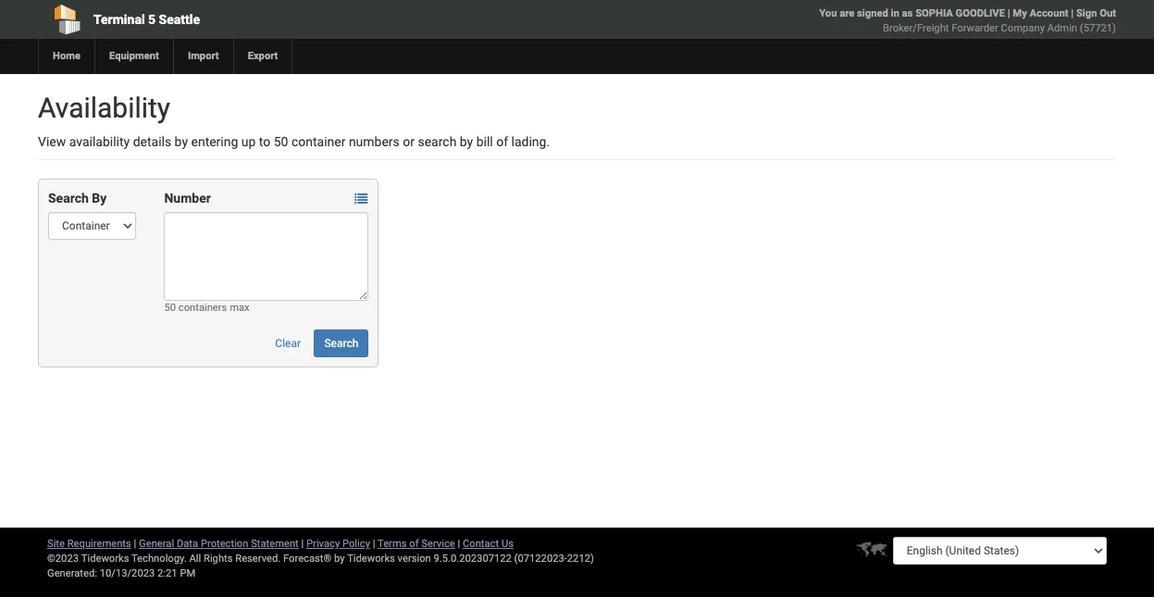 Task type: describe. For each thing, give the bounding box(es) containing it.
company
[[1001, 22, 1045, 34]]

terms of service link
[[378, 538, 455, 550]]

rights
[[204, 553, 233, 565]]

details
[[133, 134, 171, 149]]

out
[[1100, 7, 1116, 19]]

statement
[[251, 538, 299, 550]]

all
[[189, 553, 201, 565]]

9.5.0.202307122
[[434, 553, 512, 565]]

1 vertical spatial 50
[[164, 302, 176, 314]]

you
[[819, 7, 837, 19]]

us
[[502, 538, 514, 550]]

home link
[[38, 39, 94, 74]]

protection
[[201, 538, 248, 550]]

privacy
[[306, 538, 340, 550]]

forecast®
[[283, 553, 332, 565]]

or
[[403, 134, 415, 149]]

forwarder
[[952, 22, 999, 34]]

Number text field
[[164, 212, 369, 301]]

(07122023-
[[514, 553, 567, 565]]

| up tideworks
[[373, 538, 375, 550]]

contact
[[463, 538, 499, 550]]

| up the 9.5.0.202307122 at the bottom of page
[[458, 538, 460, 550]]

container
[[292, 134, 346, 149]]

0 vertical spatial of
[[496, 134, 508, 149]]

terms
[[378, 538, 407, 550]]

availability
[[69, 134, 130, 149]]

general data protection statement link
[[139, 538, 299, 550]]

2 horizontal spatial by
[[460, 134, 473, 149]]

contact us link
[[463, 538, 514, 550]]

equipment link
[[94, 39, 173, 74]]

bill
[[476, 134, 493, 149]]

admin
[[1048, 22, 1078, 34]]

to
[[259, 134, 271, 149]]

view availability details by entering up to 50 container numbers or search by bill of lading.
[[38, 134, 550, 149]]

equipment
[[109, 50, 159, 62]]

max
[[230, 302, 250, 314]]

you are signed in as sophia goodlive | my account | sign out broker/freight forwarder company admin (57721)
[[819, 7, 1116, 34]]

5
[[148, 12, 156, 27]]

pm
[[180, 567, 196, 580]]

are
[[840, 7, 855, 19]]

tideworks
[[347, 553, 395, 565]]

entering
[[191, 134, 238, 149]]

containers
[[178, 302, 227, 314]]

availability
[[38, 92, 170, 124]]

| left my
[[1008, 7, 1010, 19]]

terminal
[[93, 12, 145, 27]]

of inside site requirements | general data protection statement | privacy policy | terms of service | contact us ©2023 tideworks technology. all rights reserved. forecast® by tideworks version 9.5.0.202307122 (07122023-2212) generated: 10/13/2023 2:21 pm
[[409, 538, 419, 550]]

search for search
[[324, 337, 359, 350]]

clear
[[275, 337, 301, 350]]

©2023 tideworks
[[47, 553, 129, 565]]

account
[[1030, 7, 1069, 19]]

requirements
[[67, 538, 131, 550]]

data
[[177, 538, 198, 550]]

by
[[92, 191, 107, 206]]

view
[[38, 134, 66, 149]]

site requirements link
[[47, 538, 131, 550]]

clear button
[[265, 330, 311, 357]]

sophia
[[916, 7, 953, 19]]

2212)
[[567, 553, 594, 565]]

generated:
[[47, 567, 97, 580]]



Task type: vqa. For each thing, say whether or not it's contained in the screenshot.
2212)
yes



Task type: locate. For each thing, give the bounding box(es) containing it.
of up version
[[409, 538, 419, 550]]

as
[[902, 7, 913, 19]]

search left by
[[48, 191, 89, 206]]

(57721)
[[1080, 22, 1116, 34]]

reserved.
[[235, 553, 281, 565]]

by inside site requirements | general data protection statement | privacy policy | terms of service | contact us ©2023 tideworks technology. all rights reserved. forecast® by tideworks version 9.5.0.202307122 (07122023-2212) generated: 10/13/2023 2:21 pm
[[334, 553, 345, 565]]

up
[[241, 134, 256, 149]]

export link
[[233, 39, 292, 74]]

by down the privacy policy link
[[334, 553, 345, 565]]

50 containers max
[[164, 302, 250, 314]]

home
[[53, 50, 81, 62]]

of
[[496, 134, 508, 149], [409, 538, 419, 550]]

search
[[418, 134, 457, 149]]

broker/freight
[[883, 22, 949, 34]]

| up forecast®
[[301, 538, 304, 550]]

search inside button
[[324, 337, 359, 350]]

in
[[891, 7, 900, 19]]

sign out link
[[1077, 7, 1116, 19]]

by left the bill
[[460, 134, 473, 149]]

| left sign
[[1071, 7, 1074, 19]]

50
[[274, 134, 288, 149], [164, 302, 176, 314]]

10/13/2023
[[100, 567, 155, 580]]

lading.
[[511, 134, 550, 149]]

50 left 'containers'
[[164, 302, 176, 314]]

site
[[47, 538, 65, 550]]

seattle
[[159, 12, 200, 27]]

0 vertical spatial 50
[[274, 134, 288, 149]]

1 horizontal spatial by
[[334, 553, 345, 565]]

goodlive
[[956, 7, 1005, 19]]

search right clear
[[324, 337, 359, 350]]

0 horizontal spatial search
[[48, 191, 89, 206]]

service
[[421, 538, 455, 550]]

search by
[[48, 191, 107, 206]]

general
[[139, 538, 174, 550]]

0 horizontal spatial 50
[[164, 302, 176, 314]]

export
[[248, 50, 278, 62]]

privacy policy link
[[306, 538, 370, 550]]

by
[[175, 134, 188, 149], [460, 134, 473, 149], [334, 553, 345, 565]]

0 vertical spatial search
[[48, 191, 89, 206]]

my account link
[[1013, 7, 1069, 19]]

1 horizontal spatial 50
[[274, 134, 288, 149]]

number
[[164, 191, 211, 206]]

version
[[398, 553, 431, 565]]

sign
[[1077, 7, 1097, 19]]

0 horizontal spatial by
[[175, 134, 188, 149]]

1 horizontal spatial of
[[496, 134, 508, 149]]

of right the bill
[[496, 134, 508, 149]]

site requirements | general data protection statement | privacy policy | terms of service | contact us ©2023 tideworks technology. all rights reserved. forecast® by tideworks version 9.5.0.202307122 (07122023-2212) generated: 10/13/2023 2:21 pm
[[47, 538, 594, 580]]

by right "details"
[[175, 134, 188, 149]]

search for search by
[[48, 191, 89, 206]]

technology.
[[131, 553, 187, 565]]

1 horizontal spatial search
[[324, 337, 359, 350]]

numbers
[[349, 134, 400, 149]]

search
[[48, 191, 89, 206], [324, 337, 359, 350]]

50 right the to
[[274, 134, 288, 149]]

1 vertical spatial search
[[324, 337, 359, 350]]

signed
[[857, 7, 889, 19]]

import link
[[173, 39, 233, 74]]

2:21
[[157, 567, 177, 580]]

policy
[[343, 538, 370, 550]]

1 vertical spatial of
[[409, 538, 419, 550]]

search button
[[314, 330, 369, 357]]

0 horizontal spatial of
[[409, 538, 419, 550]]

terminal 5 seattle link
[[38, 0, 471, 39]]

|
[[1008, 7, 1010, 19], [1071, 7, 1074, 19], [134, 538, 136, 550], [301, 538, 304, 550], [373, 538, 375, 550], [458, 538, 460, 550]]

import
[[188, 50, 219, 62]]

terminal 5 seattle
[[93, 12, 200, 27]]

| left the general
[[134, 538, 136, 550]]

show list image
[[355, 193, 368, 206]]

my
[[1013, 7, 1027, 19]]



